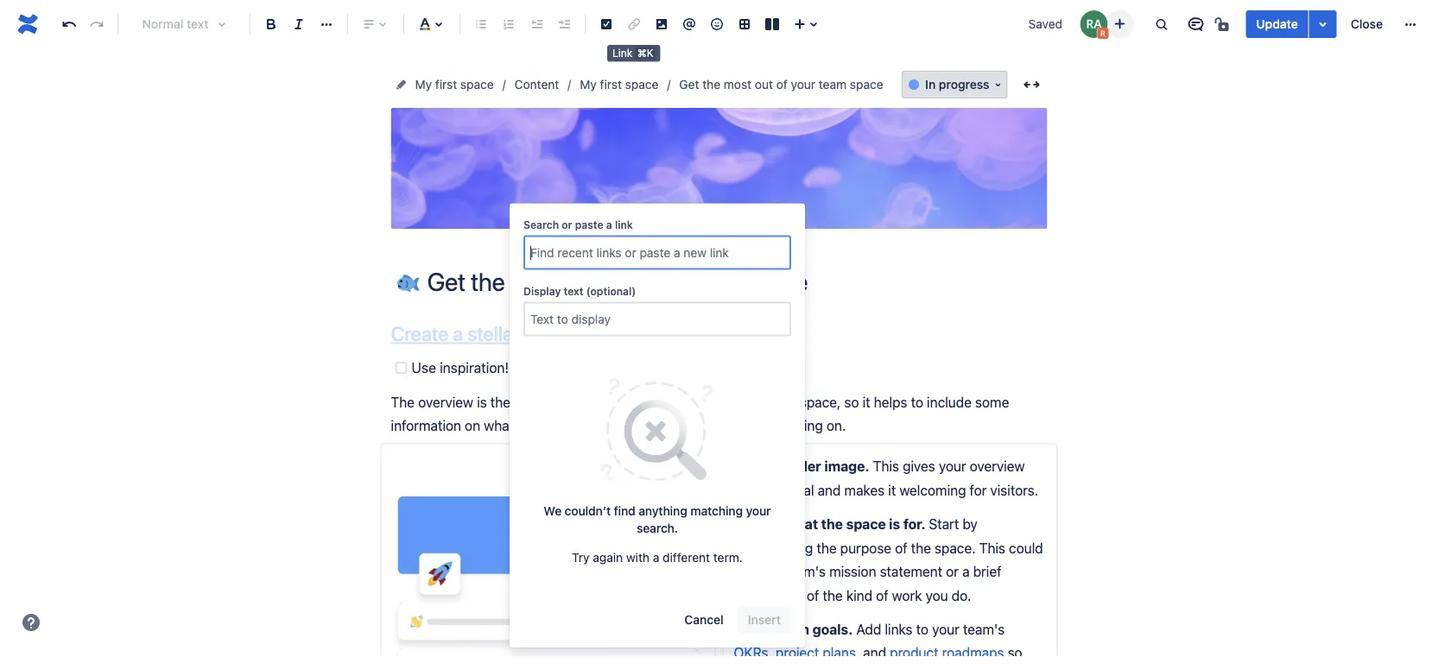 Task type: locate. For each thing, give the bounding box(es) containing it.
update up search or paste a link field at top
[[662, 175, 701, 189]]

1 horizontal spatial my first space
[[580, 77, 659, 92]]

0 vertical spatial update
[[1256, 17, 1298, 31]]

1 vertical spatial team's
[[963, 621, 1005, 638]]

layouts image
[[762, 14, 783, 35]]

what right on
[[484, 418, 514, 434]]

and down image.
[[818, 482, 841, 499]]

my first space
[[415, 77, 494, 92], [580, 77, 659, 92]]

team right share
[[776, 621, 809, 638]]

and
[[635, 418, 658, 434], [818, 482, 841, 499]]

use inspiration!
[[412, 360, 509, 376]]

include
[[927, 394, 972, 410]]

update left adjust update settings 'icon'
[[1256, 17, 1298, 31]]

space.
[[935, 540, 976, 556]]

the right on
[[518, 418, 538, 434]]

my right move this page image
[[415, 77, 432, 92]]

the left kind at the right of page
[[823, 587, 843, 604]]

a up visual
[[764, 458, 772, 475]]

bullet list ⌘⇧8 image
[[471, 14, 492, 35]]

overview inside the overview is the first page visitors will see when they visit your space, so it helps to include some information on what the space is about and what your team is working on.
[[418, 394, 473, 410]]

2 my first space from the left
[[580, 77, 659, 92]]

matching
[[690, 504, 743, 518]]

0 horizontal spatial update
[[662, 175, 701, 189]]

of right out
[[776, 77, 788, 92]]

you
[[926, 587, 948, 604]]

team down visit
[[726, 418, 757, 434]]

2 my first space link from the left
[[580, 74, 659, 95]]

overview up visitors.
[[970, 458, 1025, 475]]

a left brief
[[962, 564, 970, 580]]

my for second the my first space link from the left
[[580, 77, 597, 92]]

is down visit
[[761, 418, 771, 434]]

my first space link
[[415, 74, 494, 95], [580, 74, 659, 95]]

what down when
[[661, 418, 692, 434]]

kind
[[846, 587, 873, 604]]

a right with at left
[[653, 551, 659, 565]]

your down you
[[932, 621, 960, 638]]

is down visitors
[[582, 418, 592, 434]]

summarizing
[[734, 540, 813, 556]]

overview up "information"
[[418, 394, 473, 410]]

0 horizontal spatial and
[[635, 418, 658, 434]]

1 horizontal spatial team
[[776, 621, 809, 638]]

0 horizontal spatial this
[[873, 458, 899, 475]]

invite to edit image
[[1110, 13, 1130, 34]]

information
[[391, 418, 461, 434]]

working
[[774, 418, 823, 434]]

0 horizontal spatial my first space link
[[415, 74, 494, 95]]

1 horizontal spatial my
[[580, 77, 597, 92]]

0 vertical spatial team's
[[784, 564, 826, 580]]

confluence image
[[14, 10, 41, 38]]

links
[[885, 621, 913, 638]]

space
[[460, 77, 494, 92], [625, 77, 659, 92], [850, 77, 883, 92], [541, 418, 578, 434], [846, 516, 886, 533]]

brief
[[973, 564, 1002, 580]]

share
[[734, 621, 773, 638]]

emoji image
[[707, 14, 727, 35]]

⌘k
[[637, 47, 654, 59]]

0 horizontal spatial it
[[863, 394, 870, 410]]

team inside the overview is the first page visitors will see when they visit your space, so it helps to include some information on what the space is about and what your team is working on.
[[726, 418, 757, 434]]

cancel
[[684, 613, 724, 627]]

1 my from the left
[[415, 77, 432, 92]]

1 horizontal spatial add
[[857, 621, 881, 638]]

add
[[734, 458, 761, 475], [857, 621, 881, 638]]

my first space for second the my first space link from the right
[[415, 77, 494, 92]]

ruby anderson image
[[1080, 10, 1108, 38]]

0 horizontal spatial header
[[704, 175, 741, 189]]

some
[[975, 394, 1009, 410]]

2 horizontal spatial first
[[600, 77, 622, 92]]

to right helps
[[911, 394, 923, 410]]

this up brief
[[979, 540, 1006, 556]]

your down visual
[[746, 504, 771, 518]]

1 horizontal spatial team's
[[963, 621, 1005, 638]]

1 vertical spatial add
[[857, 621, 881, 638]]

it right so
[[863, 394, 870, 410]]

1 horizontal spatial what
[[661, 418, 692, 434]]

0 horizontal spatial my first space
[[415, 77, 494, 92]]

this
[[873, 458, 899, 475], [979, 540, 1006, 556]]

Display text (optional) field
[[525, 304, 790, 335]]

0 vertical spatial header
[[704, 175, 741, 189]]

try
[[572, 551, 590, 565]]

a left link
[[606, 219, 612, 231]]

team's down summarizing
[[784, 564, 826, 580]]

add up visual
[[734, 458, 761, 475]]

1 horizontal spatial it
[[888, 482, 896, 499]]

the
[[703, 77, 721, 92], [490, 394, 511, 410], [518, 418, 538, 434], [821, 516, 843, 533], [817, 540, 837, 556], [911, 540, 931, 556], [823, 587, 843, 604]]

visit
[[741, 394, 765, 410]]

what
[[484, 418, 514, 434], [661, 418, 692, 434], [785, 516, 818, 533]]

outdent ⇧tab image
[[526, 14, 547, 35]]

my first space link down "link"
[[580, 74, 659, 95]]

visitors
[[576, 394, 621, 410]]

mention image
[[679, 14, 700, 35]]

so
[[844, 394, 859, 410]]

0 vertical spatial overview
[[524, 322, 601, 346]]

update inside popup button
[[662, 175, 701, 189]]

text
[[564, 286, 584, 298]]

1 horizontal spatial and
[[818, 482, 841, 499]]

1 horizontal spatial first
[[514, 394, 538, 410]]

team right out
[[819, 77, 847, 92]]

my first space right move this page image
[[415, 77, 494, 92]]

1 horizontal spatial update
[[1256, 17, 1298, 31]]

share team goals. add links to your team's
[[734, 621, 1008, 638]]

make page full-width image
[[1022, 74, 1042, 95]]

my
[[415, 77, 432, 92], [580, 77, 597, 92]]

your
[[791, 77, 816, 92], [769, 394, 796, 410], [695, 418, 722, 434], [939, 458, 966, 475], [746, 504, 771, 518], [753, 564, 781, 580], [932, 621, 960, 638]]

to right "links"
[[916, 621, 929, 638]]

2 my from the left
[[580, 77, 597, 92]]

italic ⌘i image
[[289, 14, 309, 35]]

my right content at the left top
[[580, 77, 597, 92]]

1 vertical spatial this
[[979, 540, 1006, 556]]

0 vertical spatial to
[[911, 394, 923, 410]]

first down "link"
[[600, 77, 622, 92]]

header left image
[[704, 175, 741, 189]]

mission
[[829, 564, 876, 580]]

2 vertical spatial overview
[[970, 458, 1025, 475]]

redo ⌘⇧z image
[[86, 14, 107, 35]]

try again with a different term.
[[572, 551, 743, 565]]

by
[[963, 516, 978, 533]]

image.
[[825, 458, 870, 475]]

0 vertical spatial and
[[635, 418, 658, 434]]

1 vertical spatial update
[[662, 175, 701, 189]]

your inside start by summarizing the purpose of the space. this could be your team's mission statement or a brief description of the kind of work you do.
[[753, 564, 781, 580]]

0 horizontal spatial team's
[[784, 564, 826, 580]]

first inside the overview is the first page visitors will see when they visit your space, so it helps to include some information on what the space is about and what your team is working on.
[[514, 394, 538, 410]]

1 horizontal spatial or
[[946, 564, 959, 580]]

1 vertical spatial team
[[726, 418, 757, 434]]

my first space link right move this page image
[[415, 74, 494, 95]]

and down see
[[635, 418, 658, 434]]

your right out
[[791, 77, 816, 92]]

my first space down "link"
[[580, 77, 659, 92]]

1 horizontal spatial this
[[979, 540, 1006, 556]]

0 vertical spatial it
[[863, 394, 870, 410]]

overview inside this gives your overview visual appeal and makes it welcoming for visitors.
[[970, 458, 1025, 475]]

1 vertical spatial it
[[888, 482, 896, 499]]

search
[[524, 219, 559, 231]]

team's inside start by summarizing the purpose of the space. this could be your team's mission statement or a brief description of the kind of work you do.
[[784, 564, 826, 580]]

first for second the my first space link from the right
[[435, 77, 457, 92]]

0 horizontal spatial first
[[435, 77, 457, 92]]

1 my first space from the left
[[415, 77, 494, 92]]

this inside this gives your overview visual appeal and makes it welcoming for visitors.
[[873, 458, 899, 475]]

see
[[647, 394, 669, 410]]

0 vertical spatial or
[[562, 219, 572, 231]]

2 horizontal spatial team
[[819, 77, 847, 92]]

on
[[465, 418, 480, 434]]

0 horizontal spatial overview
[[418, 394, 473, 410]]

a
[[606, 219, 612, 231], [453, 322, 463, 346], [764, 458, 772, 475], [653, 551, 659, 565], [962, 564, 970, 580]]

it right makes
[[888, 482, 896, 499]]

your up welcoming
[[939, 458, 966, 475]]

description
[[734, 587, 803, 604]]

of up goals.
[[807, 587, 819, 604]]

more formatting image
[[316, 14, 337, 35]]

1 horizontal spatial overview
[[524, 322, 601, 346]]

close
[[1351, 17, 1383, 31]]

1 vertical spatial or
[[946, 564, 959, 580]]

add left "links"
[[857, 621, 881, 638]]

get the most out of your team space link
[[679, 74, 883, 95]]

:fish: image
[[397, 270, 419, 292], [397, 270, 419, 292]]

close button
[[1341, 10, 1394, 38]]

0 horizontal spatial team
[[726, 418, 757, 434]]

1 horizontal spatial header
[[775, 458, 821, 475]]

first right move this page image
[[435, 77, 457, 92]]

confluence image
[[14, 10, 41, 38]]

your up description
[[753, 564, 781, 580]]

be
[[734, 564, 750, 580]]

or down the space.
[[946, 564, 959, 580]]

table image
[[734, 14, 755, 35]]

find
[[614, 504, 636, 518]]

space,
[[800, 394, 841, 410]]

this up makes
[[873, 458, 899, 475]]

overview for create a stellar overview
[[524, 322, 601, 346]]

goals.
[[813, 621, 853, 638]]

team's
[[784, 564, 826, 580], [963, 621, 1005, 638]]

0 vertical spatial add
[[734, 458, 761, 475]]

team
[[819, 77, 847, 92], [726, 418, 757, 434], [776, 621, 809, 638]]

tooltip containing link
[[607, 45, 661, 62]]

no restrictions image
[[1213, 14, 1234, 35]]

1 vertical spatial header
[[775, 458, 821, 475]]

action item image
[[596, 14, 617, 35]]

what down appeal
[[785, 516, 818, 533]]

update
[[1256, 17, 1298, 31], [662, 175, 701, 189]]

anything
[[639, 504, 687, 518]]

this gives your overview visual appeal and makes it welcoming for visitors.
[[734, 458, 1039, 499]]

makes
[[845, 482, 885, 499]]

help image
[[21, 613, 41, 633]]

1 horizontal spatial my first space link
[[580, 74, 659, 95]]

first left page
[[514, 394, 538, 410]]

2 horizontal spatial overview
[[970, 458, 1025, 475]]

header up appeal
[[775, 458, 821, 475]]

get the most out of your team space
[[679, 77, 883, 92]]

first for second the my first space link from the left
[[600, 77, 622, 92]]

your down they
[[695, 418, 722, 434]]

welcoming
[[900, 482, 966, 499]]

overview
[[524, 322, 601, 346], [418, 394, 473, 410], [970, 458, 1025, 475]]

overview down text
[[524, 322, 601, 346]]

0 vertical spatial this
[[873, 458, 899, 475]]

first
[[435, 77, 457, 92], [600, 77, 622, 92], [514, 394, 538, 410]]

team's down do.
[[963, 621, 1005, 638]]

of
[[776, 77, 788, 92], [895, 540, 908, 556], [807, 587, 819, 604], [876, 587, 889, 604]]

or left paste
[[562, 219, 572, 231]]

2 vertical spatial team
[[776, 621, 809, 638]]

header
[[704, 175, 741, 189], [775, 458, 821, 475]]

link
[[615, 219, 633, 231]]

tooltip
[[607, 45, 661, 62]]

0 horizontal spatial my
[[415, 77, 432, 92]]

1 vertical spatial and
[[818, 482, 841, 499]]

the up purpose
[[821, 516, 843, 533]]

cancel button
[[674, 606, 734, 634]]

update inside button
[[1256, 17, 1298, 31]]

1 vertical spatial overview
[[418, 394, 473, 410]]

it
[[863, 394, 870, 410], [888, 482, 896, 499]]

Main content area, start typing to enter text. text field
[[381, 322, 1058, 657]]

a up 'use inspiration!'
[[453, 322, 463, 346]]



Task type: describe. For each thing, give the bounding box(es) containing it.
helps
[[874, 394, 908, 410]]

for.
[[904, 516, 926, 533]]

out
[[755, 77, 773, 92]]

the right get
[[703, 77, 721, 92]]

again
[[593, 551, 623, 565]]

get
[[679, 77, 699, 92]]

add image, video, or file image
[[651, 14, 672, 35]]

my first space for second the my first space link from the left
[[580, 77, 659, 92]]

add a header image.
[[734, 458, 870, 475]]

work
[[892, 587, 922, 604]]

will
[[624, 394, 644, 410]]

couldn't
[[565, 504, 611, 518]]

to inside the overview is the first page visitors will see when they visit your space, so it helps to include some information on what the space is about and what your team is working on.
[[911, 394, 923, 410]]

search or paste a link
[[524, 219, 633, 231]]

saved
[[1029, 17, 1063, 31]]

a inside start by summarizing the purpose of the space. this could be your team's mission statement or a brief description of the kind of work you do.
[[962, 564, 970, 580]]

we
[[544, 504, 562, 518]]

the overview is the first page visitors will see when they visit your space, so it helps to include some information on what the space is about and what your team is working on.
[[391, 394, 1013, 434]]

display
[[524, 286, 561, 298]]

undo ⌘z image
[[59, 14, 79, 35]]

bold ⌘b image
[[261, 14, 282, 35]]

move this page image
[[394, 78, 408, 92]]

explain what the space is for.
[[734, 516, 929, 533]]

visual
[[734, 482, 769, 499]]

do.
[[952, 587, 971, 604]]

comment icon image
[[1186, 14, 1206, 35]]

create a stellar overview
[[391, 322, 601, 346]]

the down for. in the right of the page
[[911, 540, 931, 556]]

for
[[970, 482, 987, 499]]

space inside get the most out of your team space link
[[850, 77, 883, 92]]

paste
[[575, 219, 604, 231]]

(optional)
[[586, 286, 636, 298]]

search.
[[637, 521, 678, 535]]

we couldn't find anything matching your search.
[[544, 504, 771, 535]]

more image
[[1400, 14, 1421, 35]]

Give this page a title text field
[[427, 268, 1048, 296]]

numbered list ⌘⇧7 image
[[498, 14, 519, 35]]

1 my first space link from the left
[[415, 74, 494, 95]]

update header image
[[662, 175, 777, 189]]

this inside start by summarizing the purpose of the space. this could be your team's mission statement or a brief description of the kind of work you do.
[[979, 540, 1006, 556]]

header inside popup button
[[704, 175, 741, 189]]

purpose
[[840, 540, 892, 556]]

when
[[673, 394, 706, 410]]

0 horizontal spatial what
[[484, 418, 514, 434]]

the
[[391, 394, 415, 410]]

and inside the overview is the first page visitors will see when they visit your space, so it helps to include some information on what the space is about and what your team is working on.
[[635, 418, 658, 434]]

your up "working"
[[769, 394, 796, 410]]

link image
[[624, 14, 644, 35]]

Search or paste a link field
[[525, 237, 790, 268]]

indent tab image
[[554, 14, 575, 35]]

the down "explain what the space is for."
[[817, 540, 837, 556]]

term.
[[713, 551, 743, 565]]

most
[[724, 77, 752, 92]]

about
[[595, 418, 631, 434]]

content link
[[515, 74, 559, 95]]

of right kind at the right of page
[[876, 587, 889, 604]]

update for update
[[1256, 17, 1298, 31]]

start
[[929, 516, 959, 533]]

adjust update settings image
[[1313, 14, 1334, 35]]

visitors.
[[990, 482, 1039, 499]]

inspiration!
[[440, 360, 509, 376]]

different
[[663, 551, 710, 565]]

gives
[[903, 458, 935, 475]]

update header image button
[[657, 147, 782, 190]]

my for second the my first space link from the right
[[415, 77, 432, 92]]

display text (optional)
[[524, 286, 636, 298]]

they
[[710, 394, 737, 410]]

it inside the overview is the first page visitors will see when they visit your space, so it helps to include some information on what the space is about and what your team is working on.
[[863, 394, 870, 410]]

update for update header image
[[662, 175, 701, 189]]

explain
[[734, 516, 782, 533]]

on.
[[827, 418, 846, 434]]

update button
[[1246, 10, 1309, 38]]

the down inspiration!
[[490, 394, 511, 410]]

your inside "we couldn't find anything matching your search."
[[746, 504, 771, 518]]

statement
[[880, 564, 943, 580]]

header inside main content area, start typing to enter text. text box
[[775, 458, 821, 475]]

overview for this gives your overview visual appeal and makes it welcoming for visitors.
[[970, 458, 1025, 475]]

start by summarizing the purpose of the space. this could be your team's mission statement or a brief description of the kind of work you do.
[[734, 516, 1047, 604]]

0 horizontal spatial or
[[562, 219, 572, 231]]

page
[[542, 394, 573, 410]]

link
[[613, 47, 633, 59]]

image
[[744, 175, 777, 189]]

0 horizontal spatial add
[[734, 458, 761, 475]]

with
[[626, 551, 650, 565]]

link ⌘k
[[613, 47, 654, 59]]

0 vertical spatial team
[[819, 77, 847, 92]]

or inside start by summarizing the purpose of the space. this could be your team's mission statement or a brief description of the kind of work you do.
[[946, 564, 959, 580]]

it inside this gives your overview visual appeal and makes it welcoming for visitors.
[[888, 482, 896, 499]]

space inside the overview is the first page visitors will see when they visit your space, so it helps to include some information on what the space is about and what your team is working on.
[[541, 418, 578, 434]]

your inside this gives your overview visual appeal and makes it welcoming for visitors.
[[939, 458, 966, 475]]

is up on
[[477, 394, 487, 410]]

could
[[1009, 540, 1043, 556]]

2 horizontal spatial what
[[785, 516, 818, 533]]

is left for. in the right of the page
[[889, 516, 900, 533]]

create
[[391, 322, 449, 346]]

1 vertical spatial to
[[916, 621, 929, 638]]

use
[[412, 360, 436, 376]]

and inside this gives your overview visual appeal and makes it welcoming for visitors.
[[818, 482, 841, 499]]

content
[[515, 77, 559, 92]]

find and replace image
[[1151, 14, 1172, 35]]

stellar
[[467, 322, 520, 346]]

of up statement
[[895, 540, 908, 556]]

appeal
[[773, 482, 814, 499]]



Task type: vqa. For each thing, say whether or not it's contained in the screenshot.
space
yes



